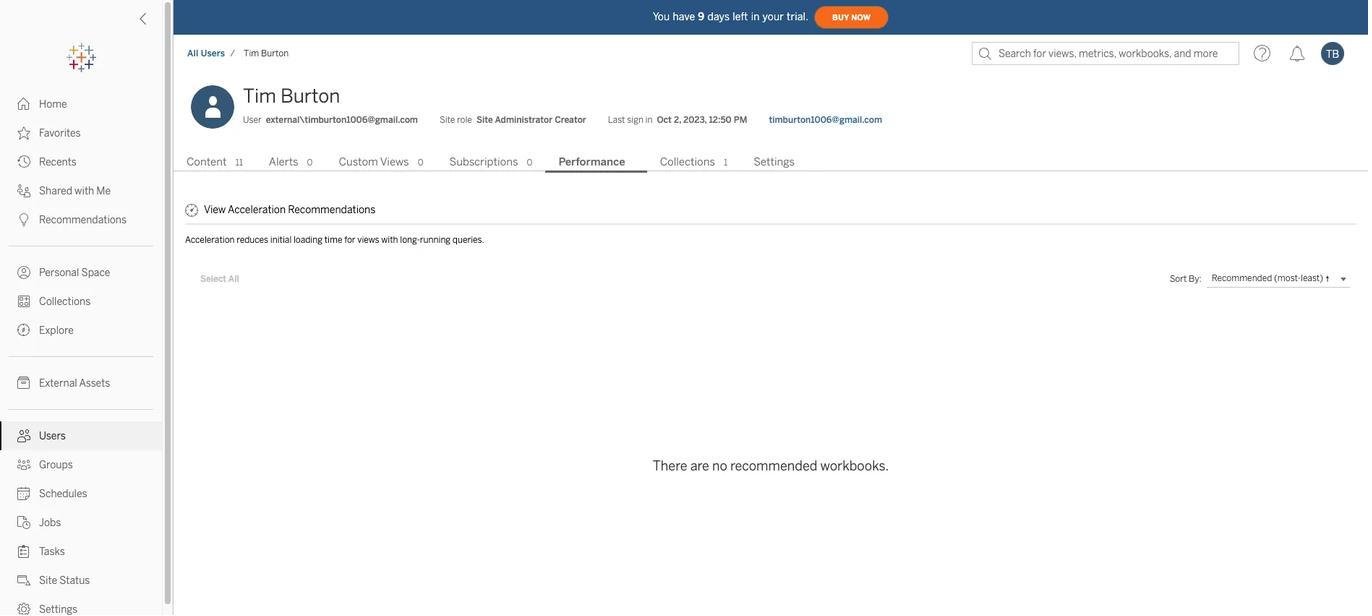 Task type: vqa. For each thing, say whether or not it's contained in the screenshot.
Learn more ab The Databases and Tables tabs are shown because the selected databases are not in projects at the top of page
no



Task type: describe. For each thing, give the bounding box(es) containing it.
external
[[39, 378, 77, 390]]

site role site administrator creator
[[440, 115, 587, 125]]

shared with me link
[[0, 177, 162, 205]]

user
[[243, 115, 262, 125]]

user external\timburton1006@gmail.com
[[243, 115, 418, 125]]

sort by:
[[1170, 274, 1202, 284]]

now
[[852, 13, 871, 22]]

jobs
[[39, 517, 61, 530]]

have
[[673, 10, 695, 23]]

running
[[420, 235, 451, 245]]

in inside tim burton main content
[[646, 115, 653, 125]]

external assets
[[39, 378, 110, 390]]

last
[[608, 115, 625, 125]]

explore
[[39, 325, 74, 337]]

workbooks.
[[821, 459, 889, 475]]

2 horizontal spatial site
[[477, 115, 493, 125]]

recommended
[[731, 459, 818, 475]]

custom
[[339, 156, 378, 169]]

timburton1006@gmail.com
[[769, 115, 883, 125]]

by text only_f5he34f image for home
[[17, 98, 30, 111]]

navigation panel element
[[0, 43, 162, 616]]

0 vertical spatial acceleration
[[228, 204, 286, 216]]

sort
[[1170, 274, 1187, 284]]

by text only_f5he34f image for tasks
[[17, 545, 30, 559]]

me
[[96, 185, 111, 198]]

all users link
[[187, 48, 226, 59]]

site status link
[[0, 566, 162, 595]]

home link
[[0, 90, 162, 119]]

tim burton main content
[[174, 72, 1369, 616]]

you
[[653, 10, 670, 23]]

11
[[235, 158, 243, 168]]

buy now button
[[815, 6, 889, 29]]

there
[[653, 459, 688, 475]]

external\timburton1006@gmail.com
[[266, 115, 418, 125]]

by text only_f5he34f image for personal space
[[17, 266, 30, 279]]

queries.
[[453, 235, 485, 245]]

with inside main navigation. press the up and down arrow keys to access links. element
[[75, 185, 94, 198]]

external assets link
[[0, 369, 162, 398]]

are
[[691, 459, 710, 475]]

favorites link
[[0, 119, 162, 148]]

groups
[[39, 459, 73, 472]]

users link
[[0, 422, 162, 451]]

schedules
[[39, 488, 87, 501]]

no
[[713, 459, 728, 475]]

shared
[[39, 185, 72, 198]]

left
[[733, 10, 749, 23]]

0 vertical spatial users
[[201, 48, 225, 59]]

views
[[380, 156, 409, 169]]

personal space
[[39, 267, 110, 279]]

1
[[724, 158, 728, 168]]

view acceleration recommendations
[[204, 204, 376, 216]]

0 for custom views
[[418, 158, 424, 168]]

last sign in oct 2, 2023, 12:50 pm
[[608, 115, 748, 125]]

subscriptions
[[450, 156, 518, 169]]

by text only_f5he34f image for shared with me
[[17, 184, 30, 198]]

collections inside main navigation. press the up and down arrow keys to access links. element
[[39, 296, 91, 308]]

by text only_f5he34f image for favorites
[[17, 127, 30, 140]]

by text only_f5he34f image for recents
[[17, 156, 30, 169]]

your
[[763, 10, 784, 23]]

recommendations inside main navigation. press the up and down arrow keys to access links. element
[[39, 214, 127, 226]]

main navigation. press the up and down arrow keys to access links. element
[[0, 90, 162, 616]]

timburton1006@gmail.com link
[[769, 114, 883, 127]]

performance
[[559, 156, 626, 169]]

pm
[[734, 115, 748, 125]]

site for site role site administrator creator
[[440, 115, 455, 125]]

by text only_f5he34f image for jobs
[[17, 517, 30, 530]]

schedules link
[[0, 480, 162, 509]]

sign
[[627, 115, 644, 125]]

0 vertical spatial burton
[[261, 48, 289, 59]]

tim burton inside main content
[[243, 85, 340, 108]]

by text only_f5he34f image for external assets
[[17, 377, 30, 390]]

buy now
[[833, 13, 871, 22]]

recents
[[39, 156, 77, 169]]

sub-spaces tab list
[[174, 154, 1369, 173]]

shared with me
[[39, 185, 111, 198]]

status
[[59, 575, 90, 587]]

personal space link
[[0, 258, 162, 287]]

recommendations link
[[0, 205, 162, 234]]

0 vertical spatial in
[[751, 10, 760, 23]]

personal
[[39, 267, 79, 279]]

settings
[[754, 156, 795, 169]]

collections inside sub-spaces tab list
[[660, 156, 716, 169]]

role
[[457, 115, 472, 125]]

you have 9 days left in your trial.
[[653, 10, 809, 23]]



Task type: locate. For each thing, give the bounding box(es) containing it.
10 by text only_f5he34f image from the top
[[17, 603, 30, 616]]

2 horizontal spatial 0
[[527, 158, 533, 168]]

1 vertical spatial acceleration
[[185, 235, 235, 245]]

1 horizontal spatial site
[[440, 115, 455, 125]]

by text only_f5he34f image inside the jobs 'link'
[[17, 517, 30, 530]]

in right "left"
[[751, 10, 760, 23]]

tim burton up user external\timburton1006@gmail.com
[[243, 85, 340, 108]]

0
[[307, 158, 313, 168], [418, 158, 424, 168], [527, 158, 533, 168]]

days
[[708, 10, 730, 23]]

with left long-
[[381, 235, 398, 245]]

1 vertical spatial tim burton
[[243, 85, 340, 108]]

by text only_f5he34f image inside schedules link
[[17, 488, 30, 501]]

9
[[698, 10, 705, 23]]

by text only_f5he34f image left jobs
[[17, 517, 30, 530]]

by text only_f5he34f image inside recommendations link
[[17, 213, 30, 226]]

2023,
[[684, 115, 707, 125]]

5 by text only_f5he34f image from the top
[[17, 266, 30, 279]]

by text only_f5he34f image inside home link
[[17, 98, 30, 111]]

all users /
[[187, 48, 235, 59]]

0 horizontal spatial in
[[646, 115, 653, 125]]

tim burton element
[[239, 48, 293, 59]]

users up 'groups'
[[39, 430, 66, 443]]

2,
[[674, 115, 682, 125]]

1 vertical spatial tim
[[243, 85, 276, 108]]

tim up user
[[243, 85, 276, 108]]

burton
[[261, 48, 289, 59], [281, 85, 340, 108]]

site left status
[[39, 575, 57, 587]]

1 horizontal spatial in
[[751, 10, 760, 23]]

0 vertical spatial collections
[[660, 156, 716, 169]]

recommendations inside tim burton main content
[[288, 204, 376, 216]]

with left me
[[75, 185, 94, 198]]

acceleration down view
[[185, 235, 235, 245]]

1 horizontal spatial all
[[228, 274, 239, 284]]

0 vertical spatial tim burton
[[244, 48, 289, 59]]

0 horizontal spatial recommendations
[[39, 214, 127, 226]]

9 by text only_f5he34f image from the top
[[17, 488, 30, 501]]

by text only_f5he34f image inside personal space link
[[17, 266, 30, 279]]

1 vertical spatial collections
[[39, 296, 91, 308]]

by text only_f5he34f image for recommendations
[[17, 213, 30, 226]]

7 by text only_f5he34f image from the top
[[17, 377, 30, 390]]

1 horizontal spatial collections
[[660, 156, 716, 169]]

by text only_f5he34f image left explore
[[17, 324, 30, 337]]

by text only_f5he34f image inside users link
[[17, 430, 30, 443]]

custom views
[[339, 156, 409, 169]]

explore link
[[0, 316, 162, 345]]

recommendations
[[288, 204, 376, 216], [39, 214, 127, 226]]

space
[[81, 267, 110, 279]]

site inside main navigation. press the up and down arrow keys to access links. element
[[39, 575, 57, 587]]

tim burton
[[244, 48, 289, 59], [243, 85, 340, 108]]

0 horizontal spatial with
[[75, 185, 94, 198]]

by text only_f5he34f image inside shared with me link
[[17, 184, 30, 198]]

acceleration up "reduces"
[[228, 204, 286, 216]]

site right role
[[477, 115, 493, 125]]

collections
[[660, 156, 716, 169], [39, 296, 91, 308]]

alerts
[[269, 156, 298, 169]]

by text only_f5he34f image left site status at bottom
[[17, 574, 30, 587]]

by text only_f5he34f image inside favorites link
[[17, 127, 30, 140]]

views
[[358, 235, 380, 245]]

1 horizontal spatial with
[[381, 235, 398, 245]]

select all button
[[191, 271, 249, 288]]

all left the / on the left
[[187, 48, 199, 59]]

0 vertical spatial tim
[[244, 48, 259, 59]]

by:
[[1189, 274, 1202, 284]]

burton up user external\timburton1006@gmail.com
[[281, 85, 340, 108]]

0 for alerts
[[307, 158, 313, 168]]

6 by text only_f5he34f image from the top
[[17, 574, 30, 587]]

collections link
[[0, 287, 162, 316]]

0 horizontal spatial site
[[39, 575, 57, 587]]

administrator
[[495, 115, 553, 125]]

by text only_f5he34f image inside explore link
[[17, 324, 30, 337]]

users inside main navigation. press the up and down arrow keys to access links. element
[[39, 430, 66, 443]]

groups link
[[0, 451, 162, 480]]

all inside select all button
[[228, 274, 239, 284]]

6 by text only_f5he34f image from the top
[[17, 295, 30, 308]]

tim inside main content
[[243, 85, 276, 108]]

1 0 from the left
[[307, 158, 313, 168]]

there are no recommended workbooks.
[[653, 459, 889, 475]]

recommendations down shared with me link at the left top of the page
[[39, 214, 127, 226]]

users
[[201, 48, 225, 59], [39, 430, 66, 443]]

all
[[187, 48, 199, 59], [228, 274, 239, 284]]

/
[[230, 48, 235, 59]]

assets
[[79, 378, 110, 390]]

time
[[325, 235, 343, 245]]

0 vertical spatial with
[[75, 185, 94, 198]]

1 vertical spatial all
[[228, 274, 239, 284]]

site
[[440, 115, 455, 125], [477, 115, 493, 125], [39, 575, 57, 587]]

by text only_f5he34f image inside the external assets link
[[17, 377, 30, 390]]

4 by text only_f5he34f image from the top
[[17, 517, 30, 530]]

by text only_f5he34f image down shared with me link at the left top of the page
[[17, 213, 30, 226]]

5 by text only_f5he34f image from the top
[[17, 545, 30, 559]]

tim burton right the / on the left
[[244, 48, 289, 59]]

site for site status
[[39, 575, 57, 587]]

tim right the / on the left
[[244, 48, 259, 59]]

by text only_f5he34f image left tasks
[[17, 545, 30, 559]]

12:50
[[709, 115, 732, 125]]

buy
[[833, 13, 849, 22]]

1 vertical spatial burton
[[281, 85, 340, 108]]

content
[[187, 156, 227, 169]]

in right sign
[[646, 115, 653, 125]]

by text only_f5he34f image for explore
[[17, 324, 30, 337]]

3 by text only_f5he34f image from the top
[[17, 459, 30, 472]]

recents link
[[0, 148, 162, 177]]

home
[[39, 98, 67, 111]]

1 by text only_f5he34f image from the top
[[17, 213, 30, 226]]

long-
[[400, 235, 420, 245]]

burton inside main content
[[281, 85, 340, 108]]

0 horizontal spatial 0
[[307, 158, 313, 168]]

3 0 from the left
[[527, 158, 533, 168]]

acceleration
[[228, 204, 286, 216], [185, 235, 235, 245]]

0 horizontal spatial users
[[39, 430, 66, 443]]

oct
[[657, 115, 672, 125]]

0 right views
[[418, 158, 424, 168]]

select
[[200, 274, 227, 284]]

0 down administrator
[[527, 158, 533, 168]]

by text only_f5he34f image inside site status link
[[17, 574, 30, 587]]

burton right the / on the left
[[261, 48, 289, 59]]

reduces
[[237, 235, 268, 245]]

1 by text only_f5he34f image from the top
[[17, 98, 30, 111]]

jobs link
[[0, 509, 162, 538]]

3 by text only_f5he34f image from the top
[[17, 156, 30, 169]]

with inside tim burton main content
[[381, 235, 398, 245]]

initial
[[270, 235, 292, 245]]

by text only_f5he34f image inside the groups link
[[17, 459, 30, 472]]

trial.
[[787, 10, 809, 23]]

tasks link
[[0, 538, 162, 566]]

by text only_f5he34f image for users
[[17, 430, 30, 443]]

by text only_f5he34f image for groups
[[17, 459, 30, 472]]

view
[[204, 204, 226, 216]]

favorites
[[39, 127, 81, 140]]

2 by text only_f5he34f image from the top
[[17, 127, 30, 140]]

2 by text only_f5he34f image from the top
[[17, 324, 30, 337]]

by text only_f5he34f image left 'groups'
[[17, 459, 30, 472]]

0 for subscriptions
[[527, 158, 533, 168]]

for
[[344, 235, 356, 245]]

0 vertical spatial all
[[187, 48, 199, 59]]

recommendations up time
[[288, 204, 376, 216]]

select all
[[200, 274, 239, 284]]

site left role
[[440, 115, 455, 125]]

tasks
[[39, 546, 65, 559]]

0 right alerts
[[307, 158, 313, 168]]

collections left 1
[[660, 156, 716, 169]]

1 vertical spatial with
[[381, 235, 398, 245]]

creator
[[555, 115, 587, 125]]

Search for views, metrics, workbooks, and more text field
[[972, 42, 1240, 65]]

4 by text only_f5he34f image from the top
[[17, 184, 30, 198]]

2 0 from the left
[[418, 158, 424, 168]]

by text only_f5he34f image inside recents link
[[17, 156, 30, 169]]

acceleration reduces initial loading time for views with long-running queries.
[[185, 235, 485, 245]]

1 vertical spatial users
[[39, 430, 66, 443]]

1 horizontal spatial users
[[201, 48, 225, 59]]

tim
[[244, 48, 259, 59], [243, 85, 276, 108]]

1 horizontal spatial 0
[[418, 158, 424, 168]]

by text only_f5he34f image for site status
[[17, 574, 30, 587]]

loading
[[294, 235, 323, 245]]

users left the / on the left
[[201, 48, 225, 59]]

by text only_f5he34f image for collections
[[17, 295, 30, 308]]

by text only_f5he34f image inside tasks link
[[17, 545, 30, 559]]

by text only_f5he34f image
[[17, 98, 30, 111], [17, 127, 30, 140], [17, 156, 30, 169], [17, 184, 30, 198], [17, 266, 30, 279], [17, 295, 30, 308], [17, 377, 30, 390], [17, 430, 30, 443], [17, 488, 30, 501], [17, 603, 30, 616]]

1 vertical spatial in
[[646, 115, 653, 125]]

collections down personal
[[39, 296, 91, 308]]

1 horizontal spatial recommendations
[[288, 204, 376, 216]]

with
[[75, 185, 94, 198], [381, 235, 398, 245]]

in
[[751, 10, 760, 23], [646, 115, 653, 125]]

all right select
[[228, 274, 239, 284]]

by text only_f5he34f image
[[17, 213, 30, 226], [17, 324, 30, 337], [17, 459, 30, 472], [17, 517, 30, 530], [17, 545, 30, 559], [17, 574, 30, 587]]

by text only_f5he34f image inside collections link
[[17, 295, 30, 308]]

8 by text only_f5he34f image from the top
[[17, 430, 30, 443]]

by text only_f5he34f image for schedules
[[17, 488, 30, 501]]

0 horizontal spatial collections
[[39, 296, 91, 308]]

0 horizontal spatial all
[[187, 48, 199, 59]]

site status
[[39, 575, 90, 587]]



